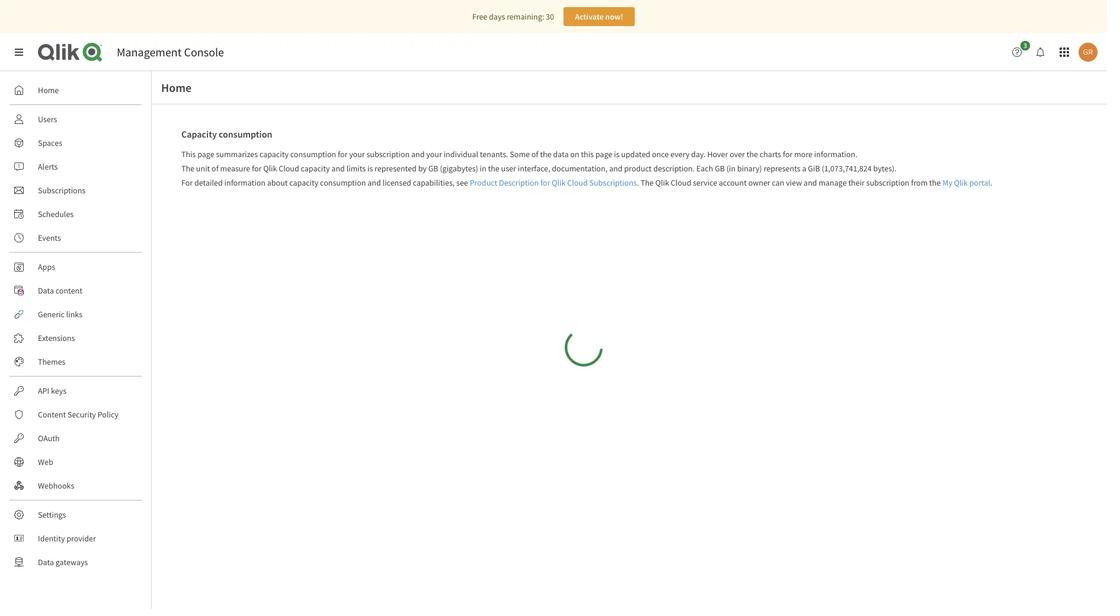 Task type: locate. For each thing, give the bounding box(es) containing it.
3 button
[[1008, 41, 1034, 62]]

0 horizontal spatial subscription
[[367, 149, 410, 160]]

alerts
[[38, 161, 58, 172]]

0 horizontal spatial .
[[637, 177, 639, 188]]

0 horizontal spatial home
[[38, 85, 59, 95]]

subscription down bytes).
[[867, 177, 910, 188]]

is right the limits
[[368, 163, 373, 174]]

subscription up the 'represented'
[[367, 149, 410, 160]]

represented
[[375, 163, 417, 174]]

(1,073,741,824
[[822, 163, 872, 174]]

0 horizontal spatial your
[[349, 149, 365, 160]]

2 vertical spatial consumption
[[320, 177, 366, 188]]

service
[[693, 177, 718, 188]]

1 horizontal spatial your
[[427, 149, 442, 160]]

1 vertical spatial data
[[38, 557, 54, 568]]

data content link
[[9, 281, 142, 300]]

your up by at left
[[427, 149, 442, 160]]

data content
[[38, 285, 82, 296]]

keys
[[51, 385, 66, 396]]

. down the product
[[637, 177, 639, 188]]

1 horizontal spatial of
[[532, 149, 539, 160]]

management console element
[[117, 44, 224, 59]]

1 vertical spatial the
[[641, 177, 654, 188]]

product
[[470, 177, 498, 188]]

qlik
[[263, 163, 277, 174], [552, 177, 566, 188], [656, 177, 670, 188], [955, 177, 968, 188]]

2 data from the top
[[38, 557, 54, 568]]

0 horizontal spatial gb
[[429, 163, 439, 174]]

detailed
[[194, 177, 223, 188]]

extensions
[[38, 333, 75, 343]]

for
[[338, 149, 348, 160], [783, 149, 793, 160], [252, 163, 262, 174], [541, 177, 550, 188]]

subscriptions link
[[9, 181, 142, 200]]

subscriptions
[[590, 177, 637, 188], [38, 185, 86, 196]]

close sidebar menu image
[[14, 47, 24, 57]]

1 horizontal spatial .
[[991, 177, 993, 188]]

qlik right "my"
[[955, 177, 968, 188]]

product description for qlik cloud subscriptions link
[[470, 177, 637, 188]]

the left data
[[540, 149, 552, 160]]

is left updated on the right top of the page
[[614, 149, 620, 160]]

my
[[943, 177, 953, 188]]

1 data from the top
[[38, 285, 54, 296]]

data left content on the left top
[[38, 285, 54, 296]]

1 vertical spatial capacity
[[301, 163, 330, 174]]

management console
[[117, 44, 224, 59]]

binary)
[[738, 163, 763, 174]]

api keys link
[[9, 381, 142, 400]]

gb right by at left
[[429, 163, 439, 174]]

this
[[181, 149, 196, 160]]

and
[[412, 149, 425, 160], [332, 163, 345, 174], [610, 163, 623, 174], [368, 177, 381, 188], [804, 177, 818, 188]]

capacity
[[260, 149, 289, 160], [301, 163, 330, 174], [290, 177, 319, 188]]

day.
[[692, 149, 706, 160]]

of up interface,
[[532, 149, 539, 160]]

1 horizontal spatial subscription
[[867, 177, 910, 188]]

and left the limits
[[332, 163, 345, 174]]

data for data gateways
[[38, 557, 54, 568]]

1 vertical spatial of
[[212, 163, 219, 174]]

capacity right about
[[290, 177, 319, 188]]

each
[[697, 163, 714, 174]]

home up users
[[38, 85, 59, 95]]

webhooks link
[[9, 476, 142, 495]]

days
[[489, 11, 505, 22]]

0 vertical spatial of
[[532, 149, 539, 160]]

and down gib
[[804, 177, 818, 188]]

security
[[68, 409, 96, 420]]

data gateways
[[38, 557, 88, 568]]

settings link
[[9, 505, 142, 524]]

2 your from the left
[[427, 149, 442, 160]]

capacity left the limits
[[301, 163, 330, 174]]

page up unit
[[198, 149, 214, 160]]

home down management console element
[[161, 80, 192, 95]]

0 horizontal spatial is
[[368, 163, 373, 174]]

portal
[[970, 177, 991, 188]]

0 vertical spatial consumption
[[219, 128, 272, 140]]

0 vertical spatial subscription
[[367, 149, 410, 160]]

the
[[540, 149, 552, 160], [747, 149, 759, 160], [488, 163, 500, 174], [930, 177, 941, 188]]

bytes).
[[874, 163, 897, 174]]

description.
[[654, 163, 695, 174]]

0 vertical spatial is
[[614, 149, 620, 160]]

can
[[772, 177, 785, 188]]

subscriptions inside navigation pane element
[[38, 185, 86, 196]]

3
[[1024, 41, 1028, 50]]

0 vertical spatial data
[[38, 285, 54, 296]]

console
[[184, 44, 224, 59]]

qlik up about
[[263, 163, 277, 174]]

summarizes
[[216, 149, 258, 160]]

interface,
[[518, 163, 551, 174]]

content
[[38, 409, 66, 420]]

0 horizontal spatial the
[[181, 163, 195, 174]]

api
[[38, 385, 49, 396]]

1 vertical spatial subscription
[[867, 177, 910, 188]]

1 your from the left
[[349, 149, 365, 160]]

cloud
[[279, 163, 299, 174], [568, 177, 588, 188], [671, 177, 692, 188]]

documentation,
[[552, 163, 608, 174]]

now!
[[606, 11, 624, 22]]

your up the limits
[[349, 149, 365, 160]]

over
[[730, 149, 745, 160]]

cloud down description.
[[671, 177, 692, 188]]

updated
[[622, 149, 651, 160]]

gb left (in
[[715, 163, 725, 174]]

1 vertical spatial consumption
[[290, 149, 336, 160]]

0 horizontal spatial subscriptions
[[38, 185, 86, 196]]

capacity up about
[[260, 149, 289, 160]]

generic links
[[38, 309, 83, 320]]

30
[[546, 11, 554, 22]]

1 horizontal spatial subscriptions
[[590, 177, 637, 188]]

1 horizontal spatial home
[[161, 80, 192, 95]]

a
[[803, 163, 807, 174]]

page right this
[[596, 149, 613, 160]]

some
[[510, 149, 530, 160]]

cloud down the documentation, on the top
[[568, 177, 588, 188]]

of right unit
[[212, 163, 219, 174]]

gb
[[429, 163, 439, 174], [715, 163, 725, 174]]

generic
[[38, 309, 65, 320]]

for up information
[[252, 163, 262, 174]]

qlik down the documentation, on the top
[[552, 177, 566, 188]]

tenants.
[[480, 149, 509, 160]]

capacity consumption
[[181, 128, 272, 140]]

spaces
[[38, 138, 62, 148]]

licensed
[[383, 177, 411, 188]]

data down the identity
[[38, 557, 54, 568]]

home
[[161, 80, 192, 95], [38, 85, 59, 95]]

of
[[532, 149, 539, 160], [212, 163, 219, 174]]

2 gb from the left
[[715, 163, 725, 174]]

the left "my"
[[930, 177, 941, 188]]

qlik down description.
[[656, 177, 670, 188]]

content
[[56, 285, 82, 296]]

cloud up about
[[279, 163, 299, 174]]

users
[[38, 114, 57, 125]]

extensions link
[[9, 329, 142, 348]]

webhooks
[[38, 480, 74, 491]]

generic links link
[[9, 305, 142, 324]]

0 horizontal spatial page
[[198, 149, 214, 160]]

progress bar
[[558, 322, 610, 374]]

1 horizontal spatial page
[[596, 149, 613, 160]]

. right "my"
[[991, 177, 993, 188]]

the down this
[[181, 163, 195, 174]]

subscriptions up schedules
[[38, 185, 86, 196]]

api keys
[[38, 385, 66, 396]]

remaining:
[[507, 11, 545, 22]]

subscriptions down the product
[[590, 177, 637, 188]]

is
[[614, 149, 620, 160], [368, 163, 373, 174]]

by
[[418, 163, 427, 174]]

1 . from the left
[[637, 177, 639, 188]]

1 horizontal spatial gb
[[715, 163, 725, 174]]

the down the product
[[641, 177, 654, 188]]

view
[[787, 177, 803, 188]]



Task type: vqa. For each thing, say whether or not it's contained in the screenshot.
Version
no



Task type: describe. For each thing, give the bounding box(es) containing it.
1 page from the left
[[198, 149, 214, 160]]

for
[[181, 177, 193, 188]]

users link
[[9, 110, 142, 129]]

for down interface,
[[541, 177, 550, 188]]

themes
[[38, 356, 66, 367]]

2 . from the left
[[991, 177, 993, 188]]

for up represents
[[783, 149, 793, 160]]

(gigabytes)
[[440, 163, 478, 174]]

about
[[267, 177, 288, 188]]

home link
[[9, 81, 142, 100]]

free days remaining: 30
[[473, 11, 554, 22]]

1 horizontal spatial is
[[614, 149, 620, 160]]

capacity
[[181, 128, 217, 140]]

1 vertical spatial is
[[368, 163, 373, 174]]

2 page from the left
[[596, 149, 613, 160]]

2 horizontal spatial cloud
[[671, 177, 692, 188]]

for up the limits
[[338, 149, 348, 160]]

the up binary)
[[747, 149, 759, 160]]

charts
[[760, 149, 782, 160]]

1 horizontal spatial the
[[641, 177, 654, 188]]

0 vertical spatial the
[[181, 163, 195, 174]]

and up by at left
[[412, 149, 425, 160]]

oauth
[[38, 433, 60, 444]]

content security policy link
[[9, 405, 142, 424]]

web
[[38, 457, 53, 467]]

apps
[[38, 262, 55, 272]]

in
[[480, 163, 487, 174]]

spaces link
[[9, 133, 142, 152]]

0 horizontal spatial of
[[212, 163, 219, 174]]

information.
[[815, 149, 858, 160]]

schedules link
[[9, 205, 142, 224]]

my qlik portal link
[[943, 177, 991, 188]]

identity provider
[[38, 533, 96, 544]]

0 vertical spatial capacity
[[260, 149, 289, 160]]

subscriptions inside the this page summarizes capacity consumption for your subscription and your individual tenants. some of the data on this page is updated once every day. hover over the charts for more information. the unit of measure for qlik cloud capacity and limits is represented by gb (gigabytes) in the user interface, documentation, and product description. each gb (in binary) represents a gib (1,073,741,824 bytes). for detailed information about capacity consumption and licensed capabilities, see product description for qlik cloud subscriptions . the qlik cloud service account owner can view and manage their subscription from the my qlik portal .
[[590, 177, 637, 188]]

0 horizontal spatial cloud
[[279, 163, 299, 174]]

unit
[[196, 163, 210, 174]]

product
[[625, 163, 652, 174]]

user
[[501, 163, 516, 174]]

events link
[[9, 228, 142, 247]]

owner
[[749, 177, 771, 188]]

events
[[38, 232, 61, 243]]

this
[[581, 149, 594, 160]]

home inside navigation pane element
[[38, 85, 59, 95]]

apps link
[[9, 257, 142, 276]]

policy
[[98, 409, 119, 420]]

identity provider link
[[9, 529, 142, 548]]

activate now!
[[575, 11, 624, 22]]

settings
[[38, 509, 66, 520]]

activate now! link
[[564, 7, 635, 26]]

manage
[[819, 177, 847, 188]]

navigation pane element
[[0, 76, 151, 576]]

themes link
[[9, 352, 142, 371]]

activate
[[575, 11, 604, 22]]

and left the product
[[610, 163, 623, 174]]

oauth link
[[9, 429, 142, 448]]

management
[[117, 44, 182, 59]]

alerts link
[[9, 157, 142, 176]]

identity
[[38, 533, 65, 544]]

on
[[571, 149, 580, 160]]

represents
[[764, 163, 801, 174]]

and left licensed
[[368, 177, 381, 188]]

description
[[499, 177, 539, 188]]

capabilities,
[[413, 177, 455, 188]]

2 vertical spatial capacity
[[290, 177, 319, 188]]

data gateways link
[[9, 553, 142, 572]]

free
[[473, 11, 488, 22]]

individual
[[444, 149, 479, 160]]

web link
[[9, 452, 142, 471]]

gib
[[808, 163, 821, 174]]

once
[[652, 149, 669, 160]]

(in
[[727, 163, 736, 174]]

data
[[553, 149, 569, 160]]

the right in
[[488, 163, 500, 174]]

greg robinson image
[[1079, 43, 1098, 62]]

provider
[[67, 533, 96, 544]]

every
[[671, 149, 690, 160]]

information
[[224, 177, 266, 188]]

data for data content
[[38, 285, 54, 296]]

schedules
[[38, 209, 74, 219]]

links
[[66, 309, 83, 320]]

1 horizontal spatial cloud
[[568, 177, 588, 188]]

this page summarizes capacity consumption for your subscription and your individual tenants. some of the data on this page is updated once every day. hover over the charts for more information. the unit of measure for qlik cloud capacity and limits is represented by gb (gigabytes) in the user interface, documentation, and product description. each gb (in binary) represents a gib (1,073,741,824 bytes). for detailed information about capacity consumption and licensed capabilities, see product description for qlik cloud subscriptions . the qlik cloud service account owner can view and manage their subscription from the my qlik portal .
[[181, 149, 993, 188]]

hover
[[708, 149, 728, 160]]

limits
[[347, 163, 366, 174]]

account
[[719, 177, 747, 188]]

1 gb from the left
[[429, 163, 439, 174]]



